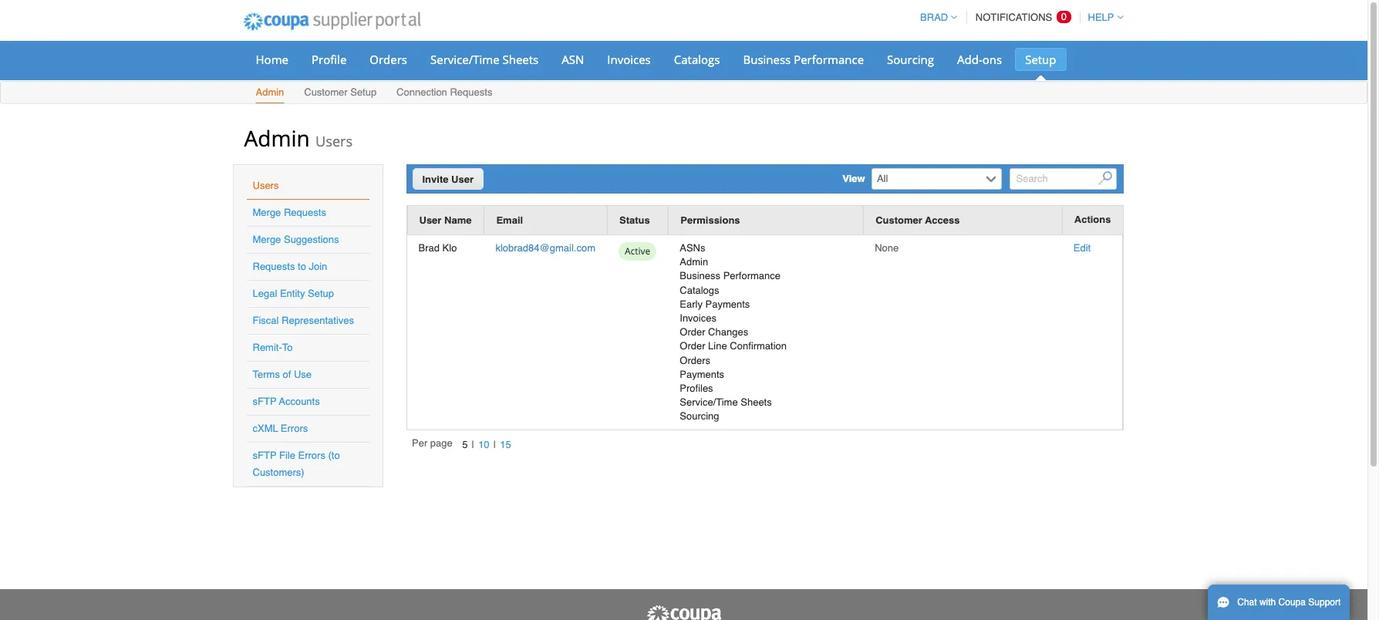 Task type: locate. For each thing, give the bounding box(es) containing it.
user right invite
[[451, 174, 474, 185]]

View text field
[[873, 169, 982, 189]]

invoices link
[[597, 48, 661, 71]]

notifications
[[976, 12, 1053, 23]]

brad klo
[[419, 242, 457, 254]]

5 | 10 | 15
[[462, 439, 511, 451]]

per
[[412, 438, 428, 449]]

1 horizontal spatial sourcing
[[887, 52, 934, 67]]

10 button
[[475, 437, 494, 453]]

business right catalogs 'link'
[[743, 52, 791, 67]]

email button
[[497, 212, 523, 228]]

merge suggestions
[[253, 234, 339, 245]]

suggestions
[[284, 234, 339, 245]]

1 horizontal spatial customer
[[876, 214, 923, 226]]

sftp
[[253, 396, 277, 407], [253, 450, 277, 461]]

setup down join
[[308, 288, 334, 299]]

2 horizontal spatial setup
[[1026, 52, 1057, 67]]

admin for admin users
[[244, 123, 310, 153]]

customer down profile link
[[304, 86, 348, 98]]

customer setup
[[304, 86, 377, 98]]

setup down "orders" link
[[350, 86, 377, 98]]

customer up none
[[876, 214, 923, 226]]

business down asns
[[680, 270, 721, 282]]

0 horizontal spatial coupa supplier portal image
[[233, 2, 431, 41]]

sftp for sftp accounts
[[253, 396, 277, 407]]

0 vertical spatial catalogs
[[674, 52, 720, 67]]

profile
[[312, 52, 347, 67]]

2 | from the left
[[494, 439, 496, 451]]

1 horizontal spatial brad
[[921, 12, 949, 23]]

permissions
[[681, 214, 740, 226]]

admin inside 'link'
[[256, 86, 284, 98]]

errors down the accounts
[[281, 423, 308, 434]]

cxml errors link
[[253, 423, 308, 434]]

edit link
[[1074, 242, 1091, 254]]

0 horizontal spatial invoices
[[608, 52, 651, 67]]

email
[[497, 214, 523, 226]]

name
[[444, 214, 472, 226]]

2 merge from the top
[[253, 234, 281, 245]]

sourcing
[[887, 52, 934, 67], [680, 411, 720, 422]]

requests up suggestions
[[284, 207, 326, 218]]

brad for brad
[[921, 12, 949, 23]]

sftp up customers)
[[253, 450, 277, 461]]

1 horizontal spatial service/time
[[680, 397, 738, 408]]

1 horizontal spatial users
[[316, 132, 353, 150]]

1 vertical spatial invoices
[[680, 312, 717, 324]]

actions
[[1075, 214, 1112, 225]]

sheets
[[503, 52, 539, 67], [741, 397, 772, 408]]

0 vertical spatial sheets
[[503, 52, 539, 67]]

1 horizontal spatial business
[[743, 52, 791, 67]]

0 horizontal spatial customer
[[304, 86, 348, 98]]

2 vertical spatial requests
[[253, 261, 295, 272]]

navigation containing notifications 0
[[914, 2, 1124, 32]]

merge
[[253, 207, 281, 218], [253, 234, 281, 245]]

0 horizontal spatial navigation
[[412, 437, 515, 454]]

requests down service/time sheets link
[[450, 86, 493, 98]]

klo
[[443, 242, 457, 254]]

remit-to
[[253, 342, 293, 353]]

0 horizontal spatial sourcing
[[680, 411, 720, 422]]

requests for merge requests
[[284, 207, 326, 218]]

payments up changes
[[706, 298, 750, 310]]

changes
[[708, 327, 749, 338]]

invite user link
[[412, 168, 484, 190]]

errors left (to
[[298, 450, 326, 461]]

sourcing down brad 'link'
[[887, 52, 934, 67]]

1 horizontal spatial setup
[[350, 86, 377, 98]]

order down early
[[680, 327, 706, 338]]

Search text field
[[1010, 168, 1118, 190]]

active button
[[619, 242, 657, 266]]

merge for merge suggestions
[[253, 234, 281, 245]]

0 vertical spatial brad
[[921, 12, 949, 23]]

1 horizontal spatial orders
[[680, 355, 711, 366]]

0 vertical spatial admin
[[256, 86, 284, 98]]

users up merge requests link on the top of the page
[[253, 180, 279, 191]]

admin for admin
[[256, 86, 284, 98]]

users
[[316, 132, 353, 150], [253, 180, 279, 191]]

klobrad84@gmail.com link
[[496, 242, 596, 254]]

invite user
[[422, 174, 474, 185]]

0 horizontal spatial business
[[680, 270, 721, 282]]

admin down asns
[[680, 256, 708, 268]]

view
[[843, 173, 866, 184]]

setup
[[1026, 52, 1057, 67], [350, 86, 377, 98], [308, 288, 334, 299]]

1 vertical spatial performance
[[724, 270, 781, 282]]

users inside admin users
[[316, 132, 353, 150]]

asns admin business performance catalogs early payments invoices order changes order line confirmation orders payments profiles service/time sheets sourcing
[[680, 242, 787, 422]]

1 vertical spatial catalogs
[[680, 284, 720, 296]]

1 vertical spatial coupa supplier portal image
[[645, 605, 723, 620]]

1 vertical spatial sourcing
[[680, 411, 720, 422]]

2 order from the top
[[680, 341, 706, 352]]

admin down "home" link
[[256, 86, 284, 98]]

user name
[[419, 214, 472, 226]]

1 horizontal spatial navigation
[[914, 2, 1124, 32]]

sourcing down profiles
[[680, 411, 720, 422]]

0 horizontal spatial users
[[253, 180, 279, 191]]

2 sftp from the top
[[253, 450, 277, 461]]

customer for customer access
[[876, 214, 923, 226]]

add-ons link
[[948, 48, 1013, 71]]

connection requests link
[[396, 83, 493, 103]]

2 vertical spatial setup
[[308, 288, 334, 299]]

1 merge from the top
[[253, 207, 281, 218]]

navigation
[[914, 2, 1124, 32], [412, 437, 515, 454]]

users down customer setup link
[[316, 132, 353, 150]]

0 vertical spatial user
[[451, 174, 474, 185]]

1 vertical spatial brad
[[419, 242, 440, 254]]

1 vertical spatial admin
[[244, 123, 310, 153]]

add-
[[958, 52, 983, 67]]

0 vertical spatial users
[[316, 132, 353, 150]]

with
[[1260, 597, 1277, 608]]

0 vertical spatial merge
[[253, 207, 281, 218]]

1 vertical spatial payments
[[680, 369, 725, 380]]

connection
[[397, 86, 447, 98]]

1 horizontal spatial performance
[[794, 52, 864, 67]]

customer access button
[[876, 212, 960, 228]]

1 vertical spatial sheets
[[741, 397, 772, 408]]

0 horizontal spatial sheets
[[503, 52, 539, 67]]

access
[[925, 214, 960, 226]]

fiscal representatives
[[253, 315, 354, 326]]

sftp accounts link
[[253, 396, 320, 407]]

permissions button
[[681, 212, 740, 228]]

cxml errors
[[253, 423, 308, 434]]

add-ons
[[958, 52, 1002, 67]]

service/time down profiles
[[680, 397, 738, 408]]

0 vertical spatial order
[[680, 327, 706, 338]]

admin link
[[255, 83, 285, 103]]

customer access
[[876, 214, 960, 226]]

invoices right asn
[[608, 52, 651, 67]]

0 vertical spatial sftp
[[253, 396, 277, 407]]

brad up sourcing link
[[921, 12, 949, 23]]

1 vertical spatial order
[[680, 341, 706, 352]]

| right 5
[[472, 439, 475, 451]]

service/time up the connection requests in the top of the page
[[431, 52, 500, 67]]

0 vertical spatial service/time
[[431, 52, 500, 67]]

merge down merge requests
[[253, 234, 281, 245]]

asn
[[562, 52, 584, 67]]

0 vertical spatial sourcing
[[887, 52, 934, 67]]

customer inside button
[[876, 214, 923, 226]]

orders down 'line'
[[680, 355, 711, 366]]

brad inside navigation
[[921, 12, 949, 23]]

business performance
[[743, 52, 864, 67]]

1 vertical spatial user
[[419, 214, 442, 226]]

0 vertical spatial customer
[[304, 86, 348, 98]]

chat with coupa support button
[[1208, 585, 1351, 620]]

1 horizontal spatial |
[[494, 439, 496, 451]]

0 horizontal spatial performance
[[724, 270, 781, 282]]

|
[[472, 439, 475, 451], [494, 439, 496, 451]]

0 horizontal spatial user
[[419, 214, 442, 226]]

payments
[[706, 298, 750, 310], [680, 369, 725, 380]]

coupa supplier portal image
[[233, 2, 431, 41], [645, 605, 723, 620]]

invite
[[422, 174, 449, 185]]

0 horizontal spatial brad
[[419, 242, 440, 254]]

users link
[[253, 180, 279, 191]]

user
[[451, 174, 474, 185], [419, 214, 442, 226]]

1 horizontal spatial invoices
[[680, 312, 717, 324]]

2 vertical spatial admin
[[680, 256, 708, 268]]

admin down admin 'link'
[[244, 123, 310, 153]]

setup down notifications 0
[[1026, 52, 1057, 67]]

errors inside sftp file errors (to customers)
[[298, 450, 326, 461]]

requests inside the connection requests link
[[450, 86, 493, 98]]

| right 10
[[494, 439, 496, 451]]

0 horizontal spatial setup
[[308, 288, 334, 299]]

1 vertical spatial business
[[680, 270, 721, 282]]

orders inside 'asns admin business performance catalogs early payments invoices order changes order line confirmation orders payments profiles service/time sheets sourcing'
[[680, 355, 711, 366]]

sftp inside sftp file errors (to customers)
[[253, 450, 277, 461]]

customer
[[304, 86, 348, 98], [876, 214, 923, 226]]

1 horizontal spatial coupa supplier portal image
[[645, 605, 723, 620]]

1 vertical spatial sftp
[[253, 450, 277, 461]]

catalogs
[[674, 52, 720, 67], [680, 284, 720, 296]]

to
[[298, 261, 306, 272]]

service/time
[[431, 52, 500, 67], [680, 397, 738, 408]]

catalogs up early
[[680, 284, 720, 296]]

user left name
[[419, 214, 442, 226]]

1 vertical spatial merge
[[253, 234, 281, 245]]

sheets down confirmation
[[741, 397, 772, 408]]

order left 'line'
[[680, 341, 706, 352]]

brad left klo
[[419, 242, 440, 254]]

invoices down early
[[680, 312, 717, 324]]

1 vertical spatial customer
[[876, 214, 923, 226]]

0 vertical spatial navigation
[[914, 2, 1124, 32]]

customer setup link
[[303, 83, 377, 103]]

sftp up cxml
[[253, 396, 277, 407]]

1 sftp from the top
[[253, 396, 277, 407]]

payments up profiles
[[680, 369, 725, 380]]

merge requests link
[[253, 207, 326, 218]]

0 horizontal spatial |
[[472, 439, 475, 451]]

requests left to
[[253, 261, 295, 272]]

sheets left asn link
[[503, 52, 539, 67]]

1 vertical spatial requests
[[284, 207, 326, 218]]

merge down users link
[[253, 207, 281, 218]]

catalogs right invoices link
[[674, 52, 720, 67]]

1 horizontal spatial sheets
[[741, 397, 772, 408]]

1 vertical spatial navigation
[[412, 437, 515, 454]]

1 vertical spatial errors
[[298, 450, 326, 461]]

orders
[[370, 52, 407, 67], [680, 355, 711, 366]]

1 vertical spatial service/time
[[680, 397, 738, 408]]

1 vertical spatial orders
[[680, 355, 711, 366]]

0 vertical spatial orders
[[370, 52, 407, 67]]

home link
[[246, 48, 299, 71]]

orders up connection
[[370, 52, 407, 67]]

0 vertical spatial requests
[[450, 86, 493, 98]]

brad for brad klo
[[419, 242, 440, 254]]



Task type: vqa. For each thing, say whether or not it's contained in the screenshot.
entities
no



Task type: describe. For each thing, give the bounding box(es) containing it.
fiscal
[[253, 315, 279, 326]]

0 vertical spatial payments
[[706, 298, 750, 310]]

search image
[[1099, 172, 1113, 186]]

fiscal representatives link
[[253, 315, 354, 326]]

service/time sheets
[[431, 52, 539, 67]]

help link
[[1081, 12, 1124, 23]]

file
[[279, 450, 295, 461]]

1 order from the top
[[680, 327, 706, 338]]

admin users
[[244, 123, 353, 153]]

help
[[1088, 12, 1115, 23]]

5 button
[[458, 437, 472, 453]]

status button
[[620, 212, 650, 228]]

terms of use link
[[253, 369, 312, 380]]

confirmation
[[730, 341, 787, 352]]

page
[[430, 438, 453, 449]]

representatives
[[282, 315, 354, 326]]

1 | from the left
[[472, 439, 475, 451]]

of
[[283, 369, 291, 380]]

0 vertical spatial errors
[[281, 423, 308, 434]]

none
[[875, 242, 899, 254]]

merge requests
[[253, 207, 326, 218]]

1 vertical spatial setup
[[350, 86, 377, 98]]

0
[[1062, 11, 1067, 22]]

user inside button
[[419, 214, 442, 226]]

cxml
[[253, 423, 278, 434]]

0 vertical spatial setup
[[1026, 52, 1057, 67]]

use
[[294, 369, 312, 380]]

requests for connection requests
[[450, 86, 493, 98]]

merge suggestions link
[[253, 234, 339, 245]]

0 vertical spatial performance
[[794, 52, 864, 67]]

chat with coupa support
[[1238, 597, 1341, 608]]

entity
[[280, 288, 305, 299]]

asns
[[680, 242, 706, 254]]

15 button
[[496, 437, 515, 453]]

active
[[625, 245, 651, 258]]

klobrad84@gmail.com
[[496, 242, 596, 254]]

connection requests
[[397, 86, 493, 98]]

sourcing link
[[877, 48, 945, 71]]

customer for customer setup
[[304, 86, 348, 98]]

service/time sheets link
[[421, 48, 549, 71]]

orders link
[[360, 48, 417, 71]]

profiles
[[680, 383, 713, 394]]

requests to join link
[[253, 261, 327, 272]]

requests to join
[[253, 261, 327, 272]]

sftp accounts
[[253, 396, 320, 407]]

performance inside 'asns admin business performance catalogs early payments invoices order changes order line confirmation orders payments profiles service/time sheets sourcing'
[[724, 270, 781, 282]]

customers)
[[253, 467, 305, 478]]

accounts
[[279, 396, 320, 407]]

join
[[309, 261, 327, 272]]

status
[[620, 214, 650, 226]]

sheets inside 'asns admin business performance catalogs early payments invoices order changes order line confirmation orders payments profiles service/time sheets sourcing'
[[741, 397, 772, 408]]

coupa
[[1279, 597, 1306, 608]]

0 horizontal spatial orders
[[370, 52, 407, 67]]

1 horizontal spatial user
[[451, 174, 474, 185]]

invoices inside 'asns admin business performance catalogs early payments invoices order changes order line confirmation orders payments profiles service/time sheets sourcing'
[[680, 312, 717, 324]]

15
[[500, 439, 511, 451]]

0 vertical spatial invoices
[[608, 52, 651, 67]]

terms of use
[[253, 369, 312, 380]]

ons
[[983, 52, 1002, 67]]

admin inside 'asns admin business performance catalogs early payments invoices order changes order line confirmation orders payments profiles service/time sheets sourcing'
[[680, 256, 708, 268]]

edit
[[1074, 242, 1091, 254]]

0 horizontal spatial service/time
[[431, 52, 500, 67]]

business inside 'asns admin business performance catalogs early payments invoices order changes order line confirmation orders payments profiles service/time sheets sourcing'
[[680, 270, 721, 282]]

legal
[[253, 288, 277, 299]]

remit-to link
[[253, 342, 293, 353]]

catalogs link
[[664, 48, 730, 71]]

1 vertical spatial users
[[253, 180, 279, 191]]

home
[[256, 52, 289, 67]]

catalogs inside 'asns admin business performance catalogs early payments invoices order changes order line confirmation orders payments profiles service/time sheets sourcing'
[[680, 284, 720, 296]]

0 vertical spatial coupa supplier portal image
[[233, 2, 431, 41]]

business performance link
[[733, 48, 874, 71]]

sourcing inside 'asns admin business performance catalogs early payments invoices order changes order line confirmation orders payments profiles service/time sheets sourcing'
[[680, 411, 720, 422]]

legal entity setup link
[[253, 288, 334, 299]]

terms
[[253, 369, 280, 380]]

0 vertical spatial business
[[743, 52, 791, 67]]

5
[[462, 439, 468, 451]]

setup link
[[1016, 48, 1067, 71]]

sftp file errors (to customers)
[[253, 450, 340, 478]]

sftp for sftp file errors (to customers)
[[253, 450, 277, 461]]

asn link
[[552, 48, 594, 71]]

service/time inside 'asns admin business performance catalogs early payments invoices order changes order line confirmation orders payments profiles service/time sheets sourcing'
[[680, 397, 738, 408]]

early
[[680, 298, 703, 310]]

remit-
[[253, 342, 282, 353]]

to
[[282, 342, 293, 353]]

profile link
[[302, 48, 357, 71]]

merge for merge requests
[[253, 207, 281, 218]]

line
[[708, 341, 727, 352]]

brad link
[[914, 12, 958, 23]]

sftp file errors (to customers) link
[[253, 450, 340, 478]]

catalogs inside catalogs 'link'
[[674, 52, 720, 67]]

navigation containing per page
[[412, 437, 515, 454]]

per page
[[412, 438, 453, 449]]

notifications 0
[[976, 11, 1067, 23]]



